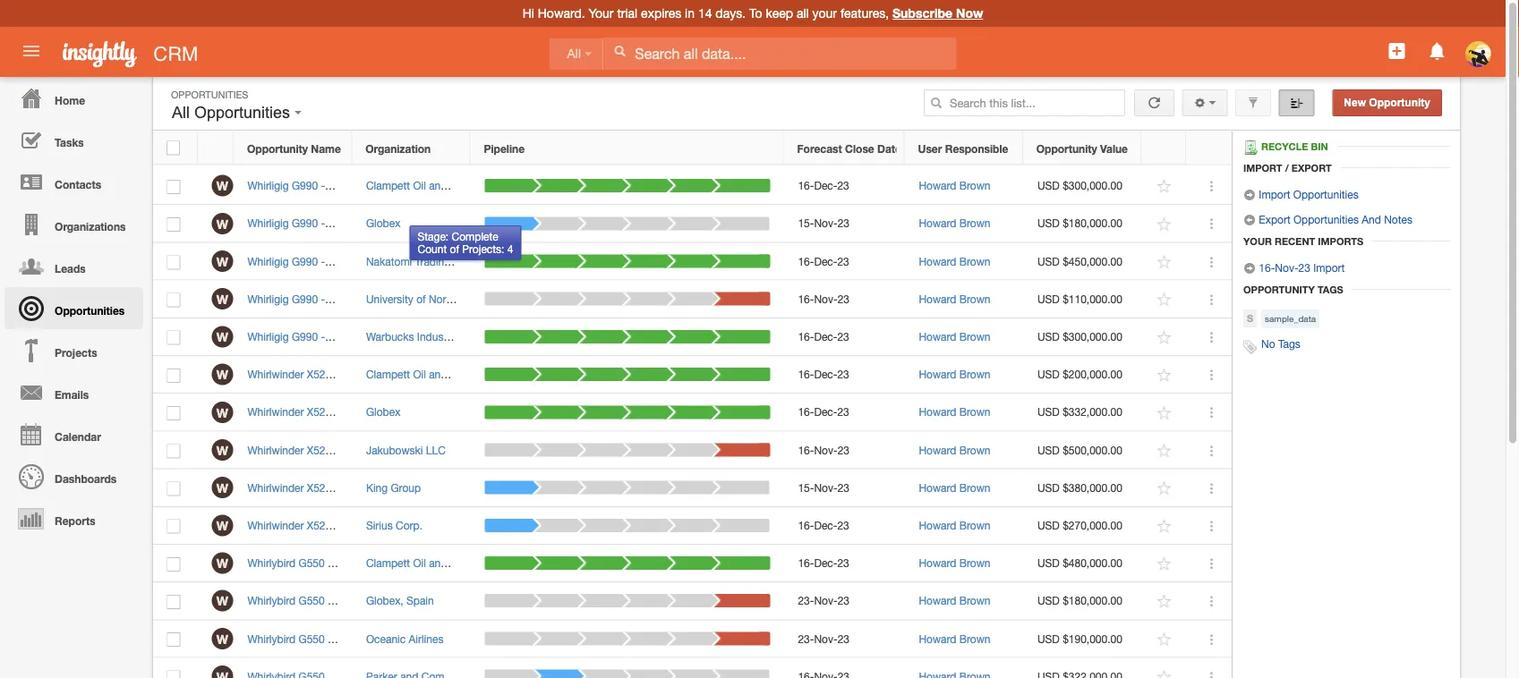 Task type: describe. For each thing, give the bounding box(es) containing it.
recent
[[1275, 235, 1315, 247]]

nov- for castillo
[[814, 444, 838, 456]]

2 university from the left
[[366, 293, 413, 305]]

23-nov-23 cell for usd $‎180,000.00
[[784, 583, 905, 621]]

whirlwinder x520 - jakubowski llc - jason castillo
[[247, 444, 499, 456]]

2 follow image from the top
[[1156, 216, 1173, 233]]

usd $‎200,000.00 cell
[[1024, 356, 1142, 394]]

whirligig for whirligig g990 - clampett oil and gas, singapore - aaron lang
[[247, 179, 289, 192]]

howard brown for paula
[[919, 293, 990, 305]]

1 horizontal spatial katherine
[[478, 557, 524, 570]]

and down the warbucks industries "link"
[[404, 368, 423, 381]]

new
[[1344, 97, 1366, 109]]

1 gas from the left
[[419, 557, 438, 570]]

4 cell from the left
[[905, 658, 1024, 678]]

opportunities up all opportunities
[[171, 89, 248, 100]]

2 cell from the left
[[352, 658, 471, 678]]

23-nov-23 for usd $‎180,000.00
[[798, 595, 849, 607]]

usd $‎190,000.00 cell
[[1024, 621, 1142, 658]]

1 vertical spatial your
[[1243, 235, 1272, 247]]

nakatomi trading corp.
[[366, 255, 480, 268]]

value
[[1100, 142, 1128, 155]]

nicholas
[[476, 368, 517, 381]]

6 w row from the top
[[153, 356, 1232, 394]]

2 uk from the left
[[475, 368, 490, 381]]

row containing opportunity name
[[153, 132, 1231, 165]]

all for all
[[567, 47, 581, 61]]

clampett oil and gas, uk link
[[366, 368, 490, 381]]

w link for whirlwinder x520 - king group - chris chen
[[212, 477, 233, 499]]

university of northumbria link
[[366, 293, 489, 305]]

emails link
[[4, 371, 143, 414]]

$‎500,000.00
[[1063, 444, 1122, 456]]

1 oceanic from the left
[[335, 633, 374, 645]]

king group
[[366, 482, 421, 494]]

gas, down roger
[[425, 368, 448, 381]]

23 for corp.
[[837, 557, 849, 570]]

brown for samantha
[[959, 255, 990, 268]]

1 king from the left
[[342, 482, 363, 494]]

dashboards
[[55, 473, 117, 485]]

1 vertical spatial katherine
[[413, 595, 459, 607]]

1 sirius from the left
[[342, 519, 368, 532]]

7 howard brown from the top
[[919, 406, 990, 419]]

w for whirlybird g550 - oceanic airlines - mark sakda
[[216, 632, 228, 647]]

opportunity for opportunity value
[[1036, 142, 1097, 155]]

usd for sakda
[[1037, 633, 1060, 645]]

opportunities link
[[4, 287, 143, 329]]

23 for reyes
[[838, 595, 849, 607]]

home
[[55, 94, 85, 107]]

2 industries from the left
[[417, 331, 464, 343]]

opportunity tags
[[1243, 284, 1343, 295]]

corp. down martin
[[441, 557, 468, 570]]

2 howard from the top
[[919, 217, 956, 230]]

jakubowski llc
[[366, 444, 446, 456]]

projects:
[[462, 243, 504, 256]]

follow image for mills
[[1156, 329, 1173, 346]]

pipeline
[[484, 142, 525, 155]]

dashboards link
[[4, 456, 143, 498]]

usd $‎480,000.00 cell
[[1024, 545, 1142, 583]]

w link for whirlybird g550 - globex, spain - katherine reyes
[[212, 591, 233, 612]]

nov- for paula
[[814, 293, 838, 305]]

w link for whirligig g990 - globex - albert lee
[[212, 213, 233, 234]]

forecast
[[797, 142, 842, 155]]

16-dec-23 for whirlybird g550 - clampett oil and gas corp. - katherine warren
[[798, 557, 849, 570]]

10 w row from the top
[[153, 507, 1232, 545]]

whirlwinder for whirlwinder x520 - king group - chris chen
[[247, 482, 304, 494]]

albert for whirligig g990 - globex - albert lee
[[373, 217, 401, 230]]

Search all data.... text field
[[604, 38, 956, 70]]

circle arrow left image
[[1243, 214, 1256, 226]]

w link for whirlwinder x520 - clampett oil and gas, uk - nicholas flores
[[212, 364, 233, 385]]

show list view filters image
[[1247, 97, 1259, 109]]

w link for whirligig g990 - warbucks industries - roger mills
[[212, 326, 233, 348]]

2 singapore from the left
[[475, 179, 524, 192]]

show sidebar image
[[1290, 97, 1303, 109]]

2 howard brown link from the top
[[919, 217, 990, 230]]

usd $‎200,000.00
[[1037, 368, 1122, 381]]

globex, spain
[[366, 595, 434, 607]]

brown for mills
[[959, 331, 990, 343]]

whirlwinder for whirlwinder x520 - jakubowski llc - jason castillo
[[247, 444, 304, 456]]

11 w row from the top
[[153, 545, 1232, 583]]

dec- for whirlwinder x520 - sirius corp. - tina martin
[[814, 519, 837, 532]]

2 w row from the top
[[153, 205, 1232, 243]]

3 cell from the left
[[784, 658, 905, 678]]

0 horizontal spatial of
[[378, 293, 388, 305]]

8 w row from the top
[[153, 432, 1232, 470]]

usd $‎110,000.00
[[1037, 293, 1122, 305]]

w for whirligig g990 - globex - albert lee
[[216, 216, 228, 231]]

14
[[698, 6, 712, 21]]

9 w row from the top
[[153, 470, 1232, 507]]

2 howard brown from the top
[[919, 217, 990, 230]]

import / export
[[1243, 162, 1332, 174]]

and down roger
[[429, 368, 447, 381]]

13 w row from the top
[[153, 621, 1232, 658]]

howard for uk
[[919, 368, 956, 381]]

tina
[[408, 519, 428, 532]]

1 uk from the left
[[451, 368, 466, 381]]

leads
[[55, 262, 86, 275]]

howard brown for uk
[[919, 368, 990, 381]]

lee for whirlwinder x520 - globex - albert lee
[[418, 406, 435, 419]]

2 gas from the left
[[450, 557, 469, 570]]

clampett down sirius corp.
[[366, 557, 410, 570]]

2 usd from the top
[[1037, 217, 1060, 230]]

globex, spain link
[[366, 595, 434, 607]]

usd $‎500,000.00 cell
[[1024, 432, 1142, 470]]

1 singapore from the left
[[437, 179, 486, 192]]

usd for castillo
[[1037, 444, 1060, 456]]

3 w row from the top
[[153, 243, 1232, 281]]

0 vertical spatial your
[[589, 6, 614, 21]]

circle arrow right image
[[1243, 189, 1256, 201]]

usd $‎270,000.00 cell
[[1024, 507, 1142, 545]]

16-dec-23 cell for whirlwinder x520 - sirius corp. - tina martin
[[784, 507, 905, 545]]

usd $‎332,000.00 cell
[[1024, 394, 1142, 432]]

clampett oil and gas corp. link
[[366, 557, 499, 570]]

brown for singapore
[[959, 179, 990, 192]]

2 globex, from the left
[[366, 595, 403, 607]]

gas, left aaron
[[450, 179, 472, 192]]

x520 for clampett
[[307, 368, 331, 381]]

corp. left tina
[[371, 519, 398, 532]]

keep
[[766, 6, 793, 21]]

aaron
[[496, 179, 525, 192]]

gas, down organization
[[412, 179, 434, 192]]

howard brown link for reyes
[[919, 595, 990, 607]]

16-dec-23 for whirligig g990 - warbucks industries - roger mills
[[798, 331, 849, 343]]

chris
[[406, 482, 431, 494]]

2 oceanic from the left
[[366, 633, 406, 645]]

whirligig g990 - clampett oil and gas, singapore - aaron lang link
[[247, 179, 560, 192]]

features,
[[840, 6, 889, 21]]

tasks link
[[4, 119, 143, 161]]

new opportunity link
[[1332, 90, 1442, 116]]

23 for singapore
[[837, 179, 849, 192]]

1 cell from the left
[[234, 658, 352, 678]]

7 brown from the top
[[959, 406, 990, 419]]

whirlwinder x520 - globex - albert lee
[[247, 406, 435, 419]]

recycle bin link
[[1243, 141, 1337, 155]]

s
[[1247, 313, 1253, 324]]

16- for whirlybird g550 - clampett oil and gas corp. - katherine warren
[[798, 557, 814, 570]]

7 howard from the top
[[919, 406, 956, 419]]

clampett down the whirligig g990 - warbucks industries - roger mills on the left of the page
[[342, 368, 386, 381]]

brown for reyes
[[959, 595, 990, 607]]

brown for chen
[[959, 482, 990, 494]]

warbucks industries
[[366, 331, 464, 343]]

lee for whirligig g990 - globex - albert lee
[[404, 217, 421, 230]]

reports link
[[4, 498, 143, 540]]

1 llc from the left
[[401, 444, 421, 456]]

clampett oil and gas, uk
[[366, 368, 490, 381]]

12 w row from the top
[[153, 583, 1232, 621]]

1 airlines from the left
[[377, 633, 412, 645]]

whirlybird for whirlybird g550 - oceanic airlines - mark sakda
[[247, 633, 296, 645]]

usd $‎380,000.00
[[1037, 482, 1122, 494]]

g550 for globex,
[[299, 595, 325, 607]]

$‎332,000.00
[[1063, 406, 1122, 419]]

$‎300,000.00 for whirligig g990 - warbucks industries - roger mills
[[1063, 331, 1122, 343]]

w for whirligig g990 - nakatomi trading corp. - samantha wright
[[216, 254, 228, 269]]

whirligig g990 - globex - albert lee link
[[247, 217, 430, 230]]

1 jakubowski from the left
[[342, 444, 398, 456]]

usd $‎500,000.00
[[1037, 444, 1122, 456]]

whirlwinder x520 - clampett oil and gas, uk - nicholas flores
[[247, 368, 550, 381]]

brown for paula
[[959, 293, 990, 305]]

howard for martin
[[919, 519, 956, 532]]

calendar link
[[4, 414, 143, 456]]

lang
[[528, 179, 551, 192]]

search image
[[930, 97, 943, 109]]

g990 for globex
[[292, 217, 318, 230]]

user responsible
[[918, 142, 1008, 155]]

flores
[[520, 368, 550, 381]]

$‎270,000.00
[[1063, 519, 1122, 532]]

4 w row from the top
[[153, 281, 1232, 318]]

howard brown for sakda
[[919, 633, 990, 645]]

w for whirlwinder x520 - globex - albert lee
[[216, 405, 228, 420]]

whirligig g990 - university of northumbria - paula oliver
[[247, 293, 518, 305]]

and
[[1362, 213, 1381, 226]]

expires
[[641, 6, 681, 21]]

hi
[[522, 6, 534, 21]]

g990 for warbucks
[[292, 331, 318, 343]]

w link for whirlwinder x520 - jakubowski llc - jason castillo
[[212, 439, 233, 461]]

your recent imports
[[1243, 235, 1363, 247]]

2 northumbria from the left
[[429, 293, 489, 305]]

whirlwinder x520 - clampett oil and gas, uk - nicholas flores link
[[247, 368, 559, 381]]

refresh list image
[[1146, 97, 1163, 109]]

1 university from the left
[[328, 293, 375, 305]]

projects
[[55, 346, 97, 359]]

15-nov-23 cell for usd $‎380,000.00
[[784, 470, 905, 507]]

7 howard brown link from the top
[[919, 406, 990, 419]]

samantha
[[452, 255, 501, 268]]

oceanic airlines link
[[366, 633, 443, 645]]

usd for reyes
[[1037, 595, 1060, 607]]

leads link
[[4, 245, 143, 287]]

howard brown for singapore
[[919, 179, 990, 192]]

sakda
[[450, 633, 480, 645]]

5 w row from the top
[[153, 318, 1232, 356]]

0 horizontal spatial export
[[1259, 213, 1290, 226]]

howard for chen
[[919, 482, 956, 494]]

opportunity inside new opportunity link
[[1369, 97, 1430, 109]]

16- for whirlwinder x520 - sirius corp. - tina martin
[[798, 519, 814, 532]]

howard brown for chen
[[919, 482, 990, 494]]

notifications image
[[1426, 40, 1448, 62]]

and up globex, spain on the bottom left of page
[[398, 557, 416, 570]]

clampett oil and gas, singapore
[[366, 179, 524, 192]]

reports
[[55, 515, 95, 527]]

whirlybird g550 - globex, spain - katherine reyes link
[[247, 595, 500, 607]]

wright
[[504, 255, 535, 268]]

23 for sakda
[[838, 633, 849, 645]]

23 inside 16-nov-23 import link
[[1298, 261, 1310, 274]]

usd for chen
[[1037, 482, 1060, 494]]

whirligig for whirligig g990 - university of northumbria - paula oliver
[[247, 293, 289, 305]]

follow image for usd $‎200,000.00
[[1156, 367, 1173, 384]]

whirlybird g550 - clampett oil and gas corp. - katherine warren link
[[247, 557, 570, 570]]

w link for whirlwinder x520 - sirius corp. - tina martin
[[212, 515, 233, 536]]

sample_data
[[1265, 314, 1316, 324]]

2 spain from the left
[[406, 595, 434, 607]]

follow image for castillo
[[1156, 443, 1173, 460]]

23 for chen
[[838, 482, 849, 494]]

16-dec-23 cell for whirlwinder x520 - clampett oil and gas, uk - nicholas flores
[[784, 356, 905, 394]]

1 w row from the top
[[153, 167, 1232, 205]]

and down martin
[[429, 557, 447, 570]]

imports
[[1318, 235, 1363, 247]]

new opportunity
[[1344, 97, 1430, 109]]

chen
[[434, 482, 460, 494]]

howard for samantha
[[919, 255, 956, 268]]

16- for whirlwinder x520 - jakubowski llc - jason castillo
[[798, 444, 814, 456]]

whirlwinder x520 - jakubowski llc - jason castillo link
[[247, 444, 508, 456]]

16-dec-23 cell for whirligig g990 - clampett oil and gas, singapore - aaron lang
[[784, 167, 905, 205]]

usd for corp.
[[1037, 557, 1060, 570]]

corp. up reyes on the bottom of page
[[472, 557, 499, 570]]

16- for whirlwinder x520 - globex - albert lee
[[798, 406, 814, 419]]

dec- for whirlybird g550 - clampett oil and gas corp. - katherine warren
[[814, 557, 837, 570]]

g550 for clampett
[[299, 557, 325, 570]]

your
[[812, 6, 837, 21]]

import for import opportunities
[[1259, 188, 1290, 201]]

white image
[[613, 45, 626, 57]]

brown for sakda
[[959, 633, 990, 645]]

no
[[1261, 338, 1275, 350]]

w link for whirligig g990 - clampett oil and gas, singapore - aaron lang
[[212, 175, 233, 197]]

1 trading from the left
[[377, 255, 412, 268]]

globex link for whirlwinder x520 - globex - albert lee
[[366, 406, 400, 419]]

9 follow image from the top
[[1156, 669, 1173, 678]]

dec- for whirligig g990 - clampett oil and gas, singapore - aaron lang
[[814, 179, 837, 192]]

usd inside usd $‎332,000.00 cell
[[1037, 406, 1060, 419]]

15-nov-23 for usd $‎180,000.00
[[798, 217, 849, 230]]

$‎380,000.00
[[1063, 482, 1122, 494]]

sirius corp. link
[[366, 519, 423, 532]]

gas, left nicholas
[[450, 368, 472, 381]]

1 globex, from the left
[[335, 595, 372, 607]]

1 warbucks from the left
[[328, 331, 376, 343]]

23-nov-23 cell for usd $‎190,000.00
[[784, 621, 905, 658]]

cog image
[[1193, 97, 1206, 109]]

opportunity value
[[1036, 142, 1128, 155]]

2 brown from the top
[[959, 217, 990, 230]]

howard brown link for sakda
[[919, 633, 990, 645]]

brown for martin
[[959, 519, 990, 532]]

16-nov-23 cell for usd $‎500,000.00
[[784, 432, 905, 470]]

2 sirius from the left
[[366, 519, 393, 532]]



Task type: locate. For each thing, give the bounding box(es) containing it.
g990 for nakatomi
[[292, 255, 318, 268]]

row
[[153, 132, 1231, 165], [153, 658, 1232, 678]]

11 howard brown from the top
[[919, 557, 990, 570]]

2 jakubowski from the left
[[366, 444, 423, 456]]

all down crm
[[172, 103, 190, 122]]

dec- for whirligig g990 - nakatomi trading corp. - samantha wright
[[814, 255, 837, 268]]

usd $‎380,000.00 cell
[[1024, 470, 1142, 507]]

airlines left sakda
[[409, 633, 443, 645]]

usd inside usd $‎110,000.00 cell
[[1037, 293, 1060, 305]]

w row
[[153, 167, 1232, 205], [153, 205, 1232, 243], [153, 243, 1232, 281], [153, 281, 1232, 318], [153, 318, 1232, 356], [153, 356, 1232, 394], [153, 394, 1232, 432], [153, 432, 1232, 470], [153, 470, 1232, 507], [153, 507, 1232, 545], [153, 545, 1232, 583], [153, 583, 1232, 621], [153, 621, 1232, 658]]

your left trial
[[589, 6, 614, 21]]

corp. down stage:
[[415, 255, 442, 268]]

university
[[328, 293, 375, 305], [366, 293, 413, 305]]

x520 for sirius
[[307, 519, 331, 532]]

howard brown link for mills
[[919, 331, 990, 343]]

gas down martin
[[450, 557, 469, 570]]

16-dec-23 cell for whirligig g990 - nakatomi trading corp. - samantha wright
[[784, 243, 905, 281]]

2 16-dec-23 cell from the top
[[784, 243, 905, 281]]

3 whirligig from the top
[[247, 255, 289, 268]]

navigation
[[0, 77, 143, 540]]

0 horizontal spatial king
[[342, 482, 363, 494]]

usd inside usd $‎500,000.00 cell
[[1037, 444, 1060, 456]]

$‎180,000.00 down $‎480,000.00
[[1063, 595, 1122, 607]]

howard
[[919, 179, 956, 192], [919, 217, 956, 230], [919, 255, 956, 268], [919, 293, 956, 305], [919, 331, 956, 343], [919, 368, 956, 381], [919, 406, 956, 419], [919, 444, 956, 456], [919, 482, 956, 494], [919, 519, 956, 532], [919, 557, 956, 570], [919, 595, 956, 607], [919, 633, 956, 645]]

usd for uk
[[1037, 368, 1060, 381]]

uk down mills
[[475, 368, 490, 381]]

1 vertical spatial usd $‎180,000.00
[[1037, 595, 1122, 607]]

0 vertical spatial usd $‎180,000.00
[[1037, 217, 1122, 230]]

usd for singapore
[[1037, 179, 1060, 192]]

1 vertical spatial all
[[172, 103, 190, 122]]

castillo
[[463, 444, 499, 456]]

import
[[1243, 162, 1282, 174], [1259, 188, 1290, 201], [1313, 261, 1345, 274]]

usd $‎180,000.00 for 15-nov-23
[[1037, 217, 1122, 230]]

whirlwinder for whirlwinder x520 - sirius corp. - tina martin
[[247, 519, 304, 532]]

6 follow image from the top
[[1156, 480, 1173, 497]]

usd $‎180,000.00 cell
[[1024, 205, 1142, 243], [1024, 583, 1142, 621]]

$‎180,000.00 for 23-nov-23
[[1063, 595, 1122, 607]]

12 howard brown link from the top
[[919, 595, 990, 607]]

usd $‎480,000.00
[[1037, 557, 1122, 570]]

katherine
[[478, 557, 524, 570], [413, 595, 459, 607]]

whirlybird for whirlybird g550 - clampett oil and gas corp. - katherine warren
[[247, 557, 296, 570]]

1 usd from the top
[[1037, 179, 1060, 192]]

0 horizontal spatial katherine
[[413, 595, 459, 607]]

globex link up the whirligig g990 - nakatomi trading corp. - samantha wright
[[366, 217, 400, 230]]

navigation containing home
[[0, 77, 143, 540]]

usd $‎180,000.00 up usd $‎450,000.00
[[1037, 217, 1122, 230]]

0 vertical spatial usd $‎300,000.00
[[1037, 179, 1122, 192]]

trial
[[617, 6, 638, 21]]

whirlybird g550 - oceanic airlines - mark sakda link
[[247, 633, 489, 645]]

usd inside usd $‎190,000.00 cell
[[1037, 633, 1060, 645]]

gas,
[[412, 179, 434, 192], [450, 179, 472, 192], [425, 368, 448, 381], [450, 368, 472, 381]]

w for whirlwinder x520 - jakubowski llc - jason castillo
[[216, 443, 228, 458]]

recycle bin
[[1261, 141, 1328, 152]]

follow image right the "$‎110,000.00"
[[1156, 292, 1173, 309]]

industries up whirlwinder x520 - clampett oil and gas, uk - nicholas flores link
[[379, 331, 426, 343]]

1 vertical spatial lee
[[418, 406, 435, 419]]

follow image for chen
[[1156, 480, 1173, 497]]

export right circle arrow left image
[[1259, 213, 1290, 226]]

king down 'whirlwinder x520 - jakubowski llc - jason castillo' link
[[366, 482, 388, 494]]

industries left mills
[[417, 331, 464, 343]]

notes
[[1384, 213, 1412, 226]]

howard brown link for uk
[[919, 368, 990, 381]]

warbucks
[[328, 331, 376, 343], [366, 331, 414, 343]]

1 vertical spatial usd $‎300,000.00
[[1037, 331, 1122, 343]]

1 horizontal spatial your
[[1243, 235, 1272, 247]]

0 vertical spatial albert
[[373, 217, 401, 230]]

1 vertical spatial usd $‎300,000.00 cell
[[1024, 318, 1142, 356]]

usd $‎300,000.00 cell for whirligig g990 - clampett oil and gas, singapore - aaron lang
[[1024, 167, 1142, 205]]

opportunity
[[1369, 97, 1430, 109], [247, 142, 308, 155], [1036, 142, 1097, 155], [1243, 284, 1315, 295]]

2 row from the top
[[153, 658, 1232, 678]]

$‎180,000.00 for 15-nov-23
[[1063, 217, 1122, 230]]

usd
[[1037, 179, 1060, 192], [1037, 217, 1060, 230], [1037, 255, 1060, 268], [1037, 293, 1060, 305], [1037, 331, 1060, 343], [1037, 368, 1060, 381], [1037, 406, 1060, 419], [1037, 444, 1060, 456], [1037, 482, 1060, 494], [1037, 519, 1060, 532], [1037, 557, 1060, 570], [1037, 595, 1060, 607], [1037, 633, 1060, 645]]

1 vertical spatial $‎180,000.00
[[1063, 595, 1122, 607]]

x520 down whirlwinder x520 - globex - albert lee
[[307, 444, 331, 456]]

15-nov-23
[[798, 217, 849, 230], [798, 482, 849, 494]]

university down the whirligig g990 - nakatomi trading corp. - samantha wright
[[366, 293, 413, 305]]

and up stage:
[[429, 179, 447, 192]]

4 g990 from the top
[[292, 293, 318, 305]]

row group containing w
[[153, 167, 1232, 678]]

4 howard brown link from the top
[[919, 293, 990, 305]]

0 vertical spatial 15-nov-23
[[798, 217, 849, 230]]

clampett oil and gas, singapore link
[[366, 179, 524, 192]]

3 16-dec-23 cell from the top
[[784, 318, 905, 356]]

2 usd $‎300,000.00 from the top
[[1037, 331, 1122, 343]]

tasks
[[55, 136, 84, 149]]

w for whirligig g990 - warbucks industries - roger mills
[[216, 330, 228, 345]]

Search this list... text field
[[924, 90, 1125, 116]]

usd $‎110,000.00 cell
[[1024, 281, 1142, 318]]

usd $‎180,000.00 cell for 23-nov-23
[[1024, 583, 1142, 621]]

howard brown link for corp.
[[919, 557, 990, 570]]

2 vertical spatial g550
[[299, 633, 325, 645]]

1 industries from the left
[[379, 331, 426, 343]]

home link
[[4, 77, 143, 119]]

howard brown for martin
[[919, 519, 990, 532]]

tags
[[1278, 338, 1300, 350]]

warbucks industries link
[[366, 331, 464, 343]]

1 horizontal spatial of
[[416, 293, 426, 305]]

0 horizontal spatial trading
[[377, 255, 412, 268]]

whirlybird g550 - globex, spain - katherine reyes
[[247, 595, 491, 607]]

/
[[1285, 162, 1289, 174]]

0 horizontal spatial llc
[[401, 444, 421, 456]]

16-dec-23 cell
[[784, 167, 905, 205], [784, 243, 905, 281], [784, 318, 905, 356], [784, 356, 905, 394], [784, 394, 905, 432], [784, 507, 905, 545], [784, 545, 905, 583]]

albert down whirlwinder x520 - clampett oil and gas, uk - nicholas flores
[[386, 406, 415, 419]]

0 vertical spatial lee
[[404, 217, 421, 230]]

mills
[[468, 331, 490, 343]]

follow image right $‎480,000.00
[[1156, 556, 1173, 573]]

0 horizontal spatial your
[[589, 6, 614, 21]]

clampett up whirligig g990 - globex - albert lee link
[[328, 179, 372, 192]]

uk left nicholas
[[451, 368, 466, 381]]

howard brown link for singapore
[[919, 179, 990, 192]]

x520 for king
[[307, 482, 331, 494]]

import inside 16-nov-23 import link
[[1313, 261, 1345, 274]]

emails
[[55, 388, 89, 401]]

jakubowski up 'king group'
[[366, 444, 423, 456]]

whirligig g990 - globex - albert lee
[[247, 217, 421, 230]]

3 x520 from the top
[[307, 444, 331, 456]]

5 g990 from the top
[[292, 331, 318, 343]]

8 follow image from the top
[[1156, 594, 1173, 611]]

katherine up mark
[[413, 595, 459, 607]]

calendar
[[55, 431, 101, 443]]

opportunity for opportunity tags
[[1243, 284, 1315, 295]]

0 vertical spatial whirlybird
[[247, 557, 296, 570]]

circle arrow right image
[[1243, 262, 1256, 275]]

10 howard from the top
[[919, 519, 956, 532]]

whirlybird g550 - clampett oil and gas corp. - katherine warren
[[247, 557, 561, 570]]

2 vertical spatial import
[[1313, 261, 1345, 274]]

usd $‎300,000.00 down usd $‎110,000.00 cell
[[1037, 331, 1122, 343]]

3 brown from the top
[[959, 255, 990, 268]]

follow image for samantha
[[1156, 254, 1173, 271]]

oceanic down whirlybird g550 - globex, spain - katherine reyes link
[[366, 633, 406, 645]]

close
[[845, 142, 874, 155]]

nakatomi down whirligig g990 - globex - albert lee link
[[328, 255, 374, 268]]

15-nov-23 cell for usd $‎180,000.00
[[784, 205, 905, 243]]

whirligig g990 - warbucks industries - roger mills link
[[247, 331, 499, 343]]

your
[[589, 6, 614, 21], [1243, 235, 1272, 247]]

12 howard from the top
[[919, 595, 956, 607]]

12 howard brown from the top
[[919, 595, 990, 607]]

$‎180,000.00 up $‎450,000.00
[[1063, 217, 1122, 230]]

cell
[[234, 658, 352, 678], [352, 658, 471, 678], [784, 658, 905, 678], [905, 658, 1024, 678], [1024, 658, 1142, 678]]

oliver
[[491, 293, 518, 305]]

15-nov-23 cell
[[784, 205, 905, 243], [784, 470, 905, 507]]

1 15- from the top
[[798, 217, 814, 230]]

6 howard brown link from the top
[[919, 368, 990, 381]]

23-
[[798, 595, 814, 607], [798, 633, 814, 645]]

corp. down 'complete' on the top left of page
[[453, 255, 480, 268]]

1 horizontal spatial spain
[[406, 595, 434, 607]]

5 cell from the left
[[1024, 658, 1142, 678]]

whirligig g990 - clampett oil and gas, singapore - aaron lang
[[247, 179, 551, 192]]

howard brown link for castillo
[[919, 444, 990, 456]]

follow image right $‎332,000.00
[[1156, 405, 1173, 422]]

1 vertical spatial 15-nov-23
[[798, 482, 849, 494]]

1 15-nov-23 cell from the top
[[784, 205, 905, 243]]

w for whirlybird g550 - clampett oil and gas corp. - katherine warren
[[216, 556, 228, 571]]

16-nov-23
[[798, 293, 849, 305], [798, 444, 849, 456]]

0 vertical spatial 16-nov-23
[[798, 293, 849, 305]]

1 vertical spatial import
[[1259, 188, 1290, 201]]

23 for uk
[[837, 368, 849, 381]]

16-dec-23 cell for whirlybird g550 - clampett oil and gas corp. - katherine warren
[[784, 545, 905, 583]]

king up whirlwinder x520 - sirius corp. - tina martin in the left of the page
[[342, 482, 363, 494]]

singapore down pipeline
[[475, 179, 524, 192]]

usd inside "usd $‎380,000.00" cell
[[1037, 482, 1060, 494]]

opportunities up projects link
[[55, 304, 125, 317]]

6 dec- from the top
[[814, 519, 837, 532]]

x520 up whirlwinder x520 - sirius corp. - tina martin in the left of the page
[[307, 482, 331, 494]]

1 15-nov-23 from the top
[[798, 217, 849, 230]]

nakatomi
[[328, 255, 374, 268], [366, 255, 412, 268]]

usd $‎300,000.00 down opportunity value
[[1037, 179, 1122, 192]]

stage: complete count of projects: 4
[[418, 230, 513, 256]]

howard brown
[[919, 179, 990, 192], [919, 217, 990, 230], [919, 255, 990, 268], [919, 293, 990, 305], [919, 331, 990, 343], [919, 368, 990, 381], [919, 406, 990, 419], [919, 444, 990, 456], [919, 482, 990, 494], [919, 519, 990, 532], [919, 557, 990, 570], [919, 595, 990, 607], [919, 633, 990, 645]]

warbucks down whirligig g990 - university of northumbria - paula oliver link
[[366, 331, 414, 343]]

howard brown link for chen
[[919, 482, 990, 494]]

sirius corp.
[[366, 519, 423, 532]]

now
[[956, 6, 983, 21]]

2 airlines from the left
[[409, 633, 443, 645]]

singapore left aaron
[[437, 179, 486, 192]]

2 whirligig from the top
[[247, 217, 289, 230]]

0 vertical spatial 16-nov-23 cell
[[784, 281, 905, 318]]

g550 up whirlybird g550 - oceanic airlines - mark sakda
[[299, 595, 325, 607]]

usd $‎300,000.00 cell for whirligig g990 - warbucks industries - roger mills
[[1024, 318, 1142, 356]]

opportunity left value
[[1036, 142, 1097, 155]]

opportunities up export opportunities and notes link
[[1293, 188, 1359, 201]]

0 vertical spatial 23-
[[798, 595, 814, 607]]

oceanic down whirlybird g550 - globex, spain - katherine reyes
[[335, 633, 374, 645]]

northumbria down nakatomi trading corp. link
[[391, 293, 451, 305]]

0 vertical spatial usd $‎180,000.00 cell
[[1024, 205, 1142, 243]]

and down organization
[[391, 179, 409, 192]]

x520 up whirlwinder x520 - globex - albert lee
[[307, 368, 331, 381]]

0 vertical spatial 15-nov-23 cell
[[784, 205, 905, 243]]

0 horizontal spatial spain
[[375, 595, 403, 607]]

2 usd $‎300,000.00 cell from the top
[[1024, 318, 1142, 356]]

2 horizontal spatial of
[[450, 243, 459, 256]]

16-nov-23 cell
[[784, 281, 905, 318], [784, 432, 905, 470]]

nov- for sakda
[[814, 633, 838, 645]]

1 16-dec-23 cell from the top
[[784, 167, 905, 205]]

15- for usd $‎380,000.00
[[798, 482, 814, 494]]

clampett down organization
[[366, 179, 410, 192]]

8 howard brown link from the top
[[919, 444, 990, 456]]

None checkbox
[[167, 180, 180, 194], [167, 293, 180, 307], [167, 369, 180, 383], [167, 406, 180, 421], [167, 444, 180, 459], [167, 558, 180, 572], [167, 595, 180, 610], [167, 671, 180, 678], [167, 180, 180, 194], [167, 293, 180, 307], [167, 369, 180, 383], [167, 406, 180, 421], [167, 444, 180, 459], [167, 558, 180, 572], [167, 595, 180, 610], [167, 671, 180, 678]]

clampett down whirligig g990 - warbucks industries - roger mills 'link'
[[366, 368, 410, 381]]

howard brown for samantha
[[919, 255, 990, 268]]

12 w link from the top
[[212, 591, 233, 612]]

w for whirlwinder x520 - clampett oil and gas, uk - nicholas flores
[[216, 368, 228, 382]]

howard brown for mills
[[919, 331, 990, 343]]

usd up usd $‎450,000.00
[[1037, 217, 1060, 230]]

2 16-nov-23 from the top
[[798, 444, 849, 456]]

1 howard brown link from the top
[[919, 179, 990, 192]]

all for all opportunities
[[172, 103, 190, 122]]

1 vertical spatial albert
[[386, 406, 415, 419]]

crm
[[153, 42, 198, 65]]

whirligig for whirligig g990 - globex - albert lee
[[247, 217, 289, 230]]

whirligig for whirligig g990 - warbucks industries - roger mills
[[247, 331, 289, 343]]

16- for whirligig g990 - nakatomi trading corp. - samantha wright
[[798, 255, 814, 268]]

2 vertical spatial whirlybird
[[247, 633, 296, 645]]

import right circle arrow right icon
[[1259, 188, 1290, 201]]

1 16-nov-23 from the top
[[798, 293, 849, 305]]

4 16-dec-23 cell from the top
[[784, 356, 905, 394]]

user
[[918, 142, 942, 155]]

10 howard brown from the top
[[919, 519, 990, 532]]

16-dec-23 for whirligig g990 - clampett oil and gas, singapore - aaron lang
[[798, 179, 849, 192]]

whirlwinder for whirlwinder x520 - clampett oil and gas, uk - nicholas flores
[[247, 368, 304, 381]]

usd $‎180,000.00 cell up usd $‎190,000.00
[[1024, 583, 1142, 621]]

0 vertical spatial $‎300,000.00
[[1063, 179, 1122, 192]]

usd $‎300,000.00 cell
[[1024, 167, 1142, 205], [1024, 318, 1142, 356]]

uk
[[451, 368, 466, 381], [475, 368, 490, 381]]

brown
[[959, 179, 990, 192], [959, 217, 990, 230], [959, 255, 990, 268], [959, 293, 990, 305], [959, 331, 990, 343], [959, 368, 990, 381], [959, 406, 990, 419], [959, 444, 990, 456], [959, 482, 990, 494], [959, 519, 990, 532], [959, 557, 990, 570], [959, 595, 990, 607], [959, 633, 990, 645]]

howard for sakda
[[919, 633, 956, 645]]

0 vertical spatial all
[[567, 47, 581, 61]]

usd inside 'usd $‎480,000.00' cell
[[1037, 557, 1060, 570]]

follow image for reyes
[[1156, 594, 1173, 611]]

whirlwinder x520 - king group - chris chen
[[247, 482, 460, 494]]

import up tags
[[1313, 261, 1345, 274]]

2 g550 from the top
[[299, 595, 325, 607]]

import inside "import opportunities" link
[[1259, 188, 1290, 201]]

0 vertical spatial export
[[1291, 162, 1332, 174]]

usd $‎180,000.00 for 23-nov-23
[[1037, 595, 1122, 607]]

1 vertical spatial $‎300,000.00
[[1063, 331, 1122, 343]]

9 w from the top
[[216, 481, 228, 496]]

usd left the "$‎110,000.00"
[[1037, 293, 1060, 305]]

globex link up 'whirlwinder x520 - jakubowski llc - jason castillo' link
[[366, 406, 400, 419]]

usd up the usd $‎200,000.00
[[1037, 331, 1060, 343]]

4 usd from the top
[[1037, 293, 1060, 305]]

lee up stage:
[[404, 217, 421, 230]]

1 vertical spatial row
[[153, 658, 1232, 678]]

0 vertical spatial g550
[[299, 557, 325, 570]]

3 howard brown link from the top
[[919, 255, 990, 268]]

1 horizontal spatial uk
[[475, 368, 490, 381]]

4 16-dec-23 from the top
[[798, 368, 849, 381]]

16- for whirlwinder x520 - clampett oil and gas, uk - nicholas flores
[[798, 368, 814, 381]]

usd up usd $‎190,000.00
[[1037, 595, 1060, 607]]

brown for corp.
[[959, 557, 990, 570]]

$‎300,000.00 for whirligig g990 - clampett oil and gas, singapore - aaron lang
[[1063, 179, 1122, 192]]

16-nov-23 for usd $‎500,000.00
[[798, 444, 849, 456]]

16-dec-23 for whirligig g990 - nakatomi trading corp. - samantha wright
[[798, 255, 849, 268]]

g990 for university
[[292, 293, 318, 305]]

globex, up whirlybird g550 - oceanic airlines - mark sakda
[[335, 595, 372, 607]]

0 vertical spatial import
[[1243, 162, 1282, 174]]

5 usd from the top
[[1037, 331, 1060, 343]]

7 w row from the top
[[153, 394, 1232, 432]]

opportunity down 16-nov-23 import link
[[1243, 284, 1315, 295]]

2 group from the left
[[391, 482, 421, 494]]

1 vertical spatial 15-
[[798, 482, 814, 494]]

bin
[[1311, 141, 1328, 152]]

23 for mills
[[837, 331, 849, 343]]

import left /
[[1243, 162, 1282, 174]]

$‎180,000.00
[[1063, 217, 1122, 230], [1063, 595, 1122, 607]]

23- for usd $‎180,000.00
[[798, 595, 814, 607]]

4 whirlwinder from the top
[[247, 482, 304, 494]]

12 usd from the top
[[1037, 595, 1060, 607]]

1 vertical spatial 23-
[[798, 633, 814, 645]]

usd down opportunity value
[[1037, 179, 1060, 192]]

subscribe
[[892, 6, 953, 21]]

$‎480,000.00
[[1063, 557, 1122, 570]]

of right count
[[450, 243, 459, 256]]

1 howard from the top
[[919, 179, 956, 192]]

6 howard brown from the top
[[919, 368, 990, 381]]

usd inside usd $‎450,000.00 cell
[[1037, 255, 1060, 268]]

in
[[685, 6, 695, 21]]

clampett down whirlwinder x520 - sirius corp. - tina martin in the left of the page
[[335, 557, 379, 570]]

1 nakatomi from the left
[[328, 255, 374, 268]]

$‎300,000.00 down the "$‎110,000.00"
[[1063, 331, 1122, 343]]

0 vertical spatial 15-
[[798, 217, 814, 230]]

0 vertical spatial row
[[153, 132, 1231, 165]]

group down jakubowski llc 'link'
[[391, 482, 421, 494]]

x520 down whirlwinder x520 - king group - chris chen in the bottom of the page
[[307, 519, 331, 532]]

1 spain from the left
[[375, 595, 403, 607]]

all down howard.
[[567, 47, 581, 61]]

usd $‎450,000.00
[[1037, 255, 1122, 268]]

king
[[342, 482, 363, 494], [366, 482, 388, 494]]

0 vertical spatial $‎180,000.00
[[1063, 217, 1122, 230]]

1 16-nov-23 cell from the top
[[784, 281, 905, 318]]

1 23- from the top
[[798, 595, 814, 607]]

8 howard from the top
[[919, 444, 956, 456]]

$‎300,000.00
[[1063, 179, 1122, 192], [1063, 331, 1122, 343]]

katherine left warren
[[478, 557, 524, 570]]

follow image right $‎200,000.00
[[1156, 367, 1173, 384]]

whirligig g990 - warbucks industries - roger mills
[[247, 331, 490, 343]]

1 horizontal spatial gas
[[450, 557, 469, 570]]

stage:
[[418, 230, 449, 243]]

opportunities up imports
[[1293, 213, 1359, 226]]

1 horizontal spatial export
[[1291, 162, 1332, 174]]

all
[[797, 6, 809, 21]]

university of northumbria
[[366, 293, 489, 305]]

2 warbucks from the left
[[366, 331, 414, 343]]

usd $‎180,000.00 cell up usd $‎450,000.00
[[1024, 205, 1142, 243]]

llc up chen
[[426, 444, 446, 456]]

follow image for singapore
[[1156, 178, 1173, 195]]

1 vertical spatial 16-nov-23 cell
[[784, 432, 905, 470]]

g990 for clampett
[[292, 179, 318, 192]]

6 16-dec-23 cell from the top
[[784, 507, 905, 545]]

2 nakatomi from the left
[[366, 255, 412, 268]]

1 northumbria from the left
[[391, 293, 451, 305]]

northumbria up roger
[[429, 293, 489, 305]]

dec- for whirlwinder x520 - clampett oil and gas, uk - nicholas flores
[[814, 368, 837, 381]]

usd inside usd $‎270,000.00 cell
[[1037, 519, 1060, 532]]

whirlwinder
[[247, 368, 304, 381], [247, 406, 304, 419], [247, 444, 304, 456], [247, 482, 304, 494], [247, 519, 304, 532]]

16-nov-23 import link
[[1243, 261, 1345, 275]]

6 usd from the top
[[1037, 368, 1060, 381]]

trading down stage:
[[415, 255, 450, 268]]

1 vertical spatial 15-nov-23 cell
[[784, 470, 905, 507]]

3 w from the top
[[216, 254, 228, 269]]

howard brown for castillo
[[919, 444, 990, 456]]

0 vertical spatial globex link
[[366, 217, 400, 230]]

jakubowski up whirlwinder x520 - king group - chris chen link
[[342, 444, 398, 456]]

whirligig g990 - nakatomi trading corp. - samantha wright link
[[247, 255, 544, 268]]

whirligig g990 - university of northumbria - paula oliver link
[[247, 293, 527, 305]]

whirligig for whirligig g990 - nakatomi trading corp. - samantha wright
[[247, 255, 289, 268]]

of inside stage: complete count of projects: 4
[[450, 243, 459, 256]]

oceanic
[[335, 633, 374, 645], [366, 633, 406, 645]]

all opportunities
[[172, 103, 295, 122]]

singapore
[[437, 179, 486, 192], [475, 179, 524, 192]]

howard for reyes
[[919, 595, 956, 607]]

2 llc from the left
[[426, 444, 446, 456]]

2 king from the left
[[366, 482, 388, 494]]

1 horizontal spatial king
[[366, 482, 388, 494]]

opportunities up opportunity name on the top
[[194, 103, 290, 122]]

5 follow image from the top
[[1156, 631, 1173, 648]]

howard brown for corp.
[[919, 557, 990, 570]]

spain down whirlybird g550 - clampett oil and gas corp. - katherine warren link at the left of the page
[[406, 595, 434, 607]]

opportunity right new
[[1369, 97, 1430, 109]]

whirlybird g550 - oceanic airlines - mark sakda
[[247, 633, 480, 645]]

5 x520 from the top
[[307, 519, 331, 532]]

0 vertical spatial katherine
[[478, 557, 524, 570]]

of down nakatomi trading corp. link
[[416, 293, 426, 305]]

0 horizontal spatial gas
[[419, 557, 438, 570]]

follow image for usd $‎332,000.00
[[1156, 405, 1173, 422]]

reyes
[[462, 595, 491, 607]]

$‎450,000.00
[[1063, 255, 1122, 268]]

None checkbox
[[166, 141, 180, 155], [167, 218, 180, 232], [167, 255, 180, 270], [167, 331, 180, 345], [167, 482, 180, 496], [167, 520, 180, 534], [167, 633, 180, 647], [166, 141, 180, 155], [167, 218, 180, 232], [167, 255, 180, 270], [167, 331, 180, 345], [167, 482, 180, 496], [167, 520, 180, 534], [167, 633, 180, 647]]

2 15- from the top
[[798, 482, 814, 494]]

g550 down whirlwinder x520 - sirius corp. - tina martin in the left of the page
[[299, 557, 325, 570]]

1 whirligig from the top
[[247, 179, 289, 192]]

spain
[[375, 595, 403, 607], [406, 595, 434, 607]]

1 globex link from the top
[[366, 217, 400, 230]]

2 usd $‎180,000.00 from the top
[[1037, 595, 1122, 607]]

1 horizontal spatial trading
[[415, 255, 450, 268]]

globex link for whirligig g990 - globex - albert lee
[[366, 217, 400, 230]]

1 follow image from the top
[[1156, 178, 1173, 195]]

import opportunities link
[[1243, 188, 1359, 201]]

usd for martin
[[1037, 519, 1060, 532]]

row group
[[153, 167, 1232, 678]]

1 howard brown from the top
[[919, 179, 990, 192]]

1 horizontal spatial llc
[[426, 444, 446, 456]]

usd $‎300,000.00 for whirligig g990 - clampett oil and gas, singapore - aaron lang
[[1037, 179, 1122, 192]]

7 16-dec-23 cell from the top
[[784, 545, 905, 583]]

1 vertical spatial globex link
[[366, 406, 400, 419]]

opportunity left name
[[247, 142, 308, 155]]

4 w from the top
[[216, 292, 228, 307]]

usd left $‎480,000.00
[[1037, 557, 1060, 570]]

responsible
[[945, 142, 1008, 155]]

23-nov-23 cell
[[784, 583, 905, 621], [784, 621, 905, 658]]

0 horizontal spatial uk
[[451, 368, 466, 381]]

opportunities inside button
[[194, 103, 290, 122]]

your down circle arrow left image
[[1243, 235, 1272, 247]]

16-dec-23 cell for whirligig g990 - warbucks industries - roger mills
[[784, 318, 905, 356]]

howard for paula
[[919, 293, 956, 305]]

gas down tina
[[419, 557, 438, 570]]

usd left $‎332,000.00
[[1037, 406, 1060, 419]]

sirius down whirlwinder x520 - king group - chris chen in the bottom of the page
[[342, 519, 368, 532]]

dec- for whirlwinder x520 - globex - albert lee
[[814, 406, 837, 419]]

howard brown for reyes
[[919, 595, 990, 607]]

nakatomi up whirligig g990 - university of northumbria - paula oliver link
[[366, 255, 412, 268]]

23- for usd $‎190,000.00
[[798, 633, 814, 645]]

howard for castillo
[[919, 444, 956, 456]]

import opportunities
[[1256, 188, 1359, 201]]

follow image
[[1156, 178, 1173, 195], [1156, 216, 1173, 233], [1156, 254, 1173, 271], [1156, 329, 1173, 346], [1156, 443, 1173, 460], [1156, 480, 1173, 497], [1156, 518, 1173, 535], [1156, 594, 1173, 611], [1156, 669, 1173, 678]]

1 vertical spatial whirlybird
[[247, 595, 296, 607]]

all inside button
[[172, 103, 190, 122]]

corp. left martin
[[396, 519, 423, 532]]

0 vertical spatial usd $‎300,000.00 cell
[[1024, 167, 1142, 205]]

w link for whirlwinder x520 - globex - albert lee
[[212, 402, 233, 423]]

usd $‎300,000.00 cell down opportunity value
[[1024, 167, 1142, 205]]

usd inside 'cell'
[[1037, 368, 1060, 381]]

follow image right '$‎190,000.00'
[[1156, 631, 1173, 648]]

4 follow image from the top
[[1156, 556, 1173, 573]]

g550 down whirlybird g550 - globex, spain - katherine reyes
[[299, 633, 325, 645]]

export down bin
[[1291, 162, 1332, 174]]

1 vertical spatial g550
[[299, 595, 325, 607]]

0 vertical spatial 23-nov-23
[[798, 595, 849, 607]]

whirligig g990 - nakatomi trading corp. - samantha wright
[[247, 255, 535, 268]]

date
[[877, 142, 901, 155]]

usd $‎450,000.00 cell
[[1024, 243, 1142, 281]]

opportunity name
[[247, 142, 341, 155]]

1 vertical spatial 23-nov-23
[[798, 633, 849, 645]]

1 vertical spatial export
[[1259, 213, 1290, 226]]

opportunities inside navigation
[[55, 304, 125, 317]]

1 vertical spatial 16-nov-23
[[798, 444, 849, 456]]

3 16-dec-23 from the top
[[798, 331, 849, 343]]

1 usd $‎300,000.00 from the top
[[1037, 179, 1122, 192]]

1 horizontal spatial all
[[567, 47, 581, 61]]

nakatomi trading corp. link
[[366, 255, 480, 268]]

1 group from the left
[[366, 482, 396, 494]]

king group link
[[366, 482, 421, 494]]

2 trading from the left
[[415, 255, 450, 268]]

2 15-nov-23 cell from the top
[[784, 470, 905, 507]]

usd $‎180,000.00
[[1037, 217, 1122, 230], [1037, 595, 1122, 607]]

whirlwinder x520 - sirius corp. - tina martin
[[247, 519, 462, 532]]

usd $‎300,000.00 cell up the usd $‎200,000.00
[[1024, 318, 1142, 356]]

usd left $‎270,000.00
[[1037, 519, 1060, 532]]

follow image
[[1156, 292, 1173, 309], [1156, 367, 1173, 384], [1156, 405, 1173, 422], [1156, 556, 1173, 573], [1156, 631, 1173, 648]]

export opportunities and notes
[[1256, 213, 1412, 226]]

16-nov-23 import
[[1256, 261, 1345, 274]]

x520 for jakubowski
[[307, 444, 331, 456]]

2 $‎300,000.00 from the top
[[1063, 331, 1122, 343]]

no tags
[[1261, 338, 1300, 350]]

1 vertical spatial usd $‎180,000.00 cell
[[1024, 583, 1142, 621]]

usd $‎180,000.00 down 'usd $‎480,000.00' cell
[[1037, 595, 1122, 607]]

globex
[[328, 217, 362, 230], [366, 217, 400, 230], [342, 406, 376, 419], [366, 406, 400, 419]]

all opportunities button
[[167, 99, 306, 126]]

howard brown link for paula
[[919, 293, 990, 305]]

organization
[[365, 142, 431, 155]]

11 howard brown link from the top
[[919, 557, 990, 570]]

0 horizontal spatial all
[[172, 103, 190, 122]]

6 howard from the top
[[919, 368, 956, 381]]



Task type: vqa. For each thing, say whether or not it's contained in the screenshot.
2nd APP from right
no



